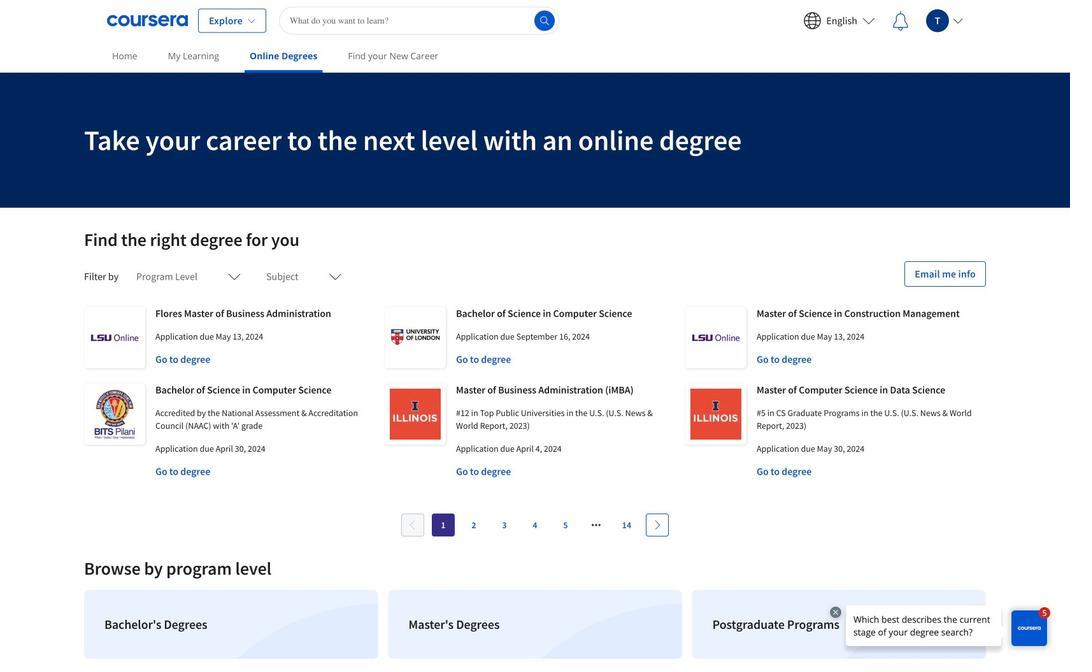 Task type: describe. For each thing, give the bounding box(es) containing it.
coursera image
[[107, 11, 188, 31]]

birla institute of technology & science, pilani image
[[84, 384, 145, 445]]

What do you want to learn? text field
[[279, 7, 559, 35]]



Task type: locate. For each thing, give the bounding box(es) containing it.
university of london image
[[385, 307, 446, 368]]

1 university of illinois at urbana-champaign image from the left
[[385, 384, 446, 445]]

1 horizontal spatial louisiana state university image
[[686, 307, 747, 368]]

None search field
[[279, 7, 559, 35]]

go to next page image
[[653, 520, 663, 530]]

0 horizontal spatial university of illinois at urbana-champaign image
[[385, 384, 446, 445]]

1 louisiana state university image from the left
[[84, 307, 145, 368]]

1 horizontal spatial university of illinois at urbana-champaign image
[[686, 384, 747, 445]]

louisiana state university image
[[84, 307, 145, 368], [686, 307, 747, 368]]

2 university of illinois at urbana-champaign image from the left
[[686, 384, 747, 445]]

list
[[79, 585, 992, 664]]

university of illinois at urbana-champaign image
[[385, 384, 446, 445], [686, 384, 747, 445]]

0 horizontal spatial louisiana state university image
[[84, 307, 145, 368]]

2 louisiana state university image from the left
[[686, 307, 747, 368]]



Task type: vqa. For each thing, say whether or not it's contained in the screenshot.
list
yes



